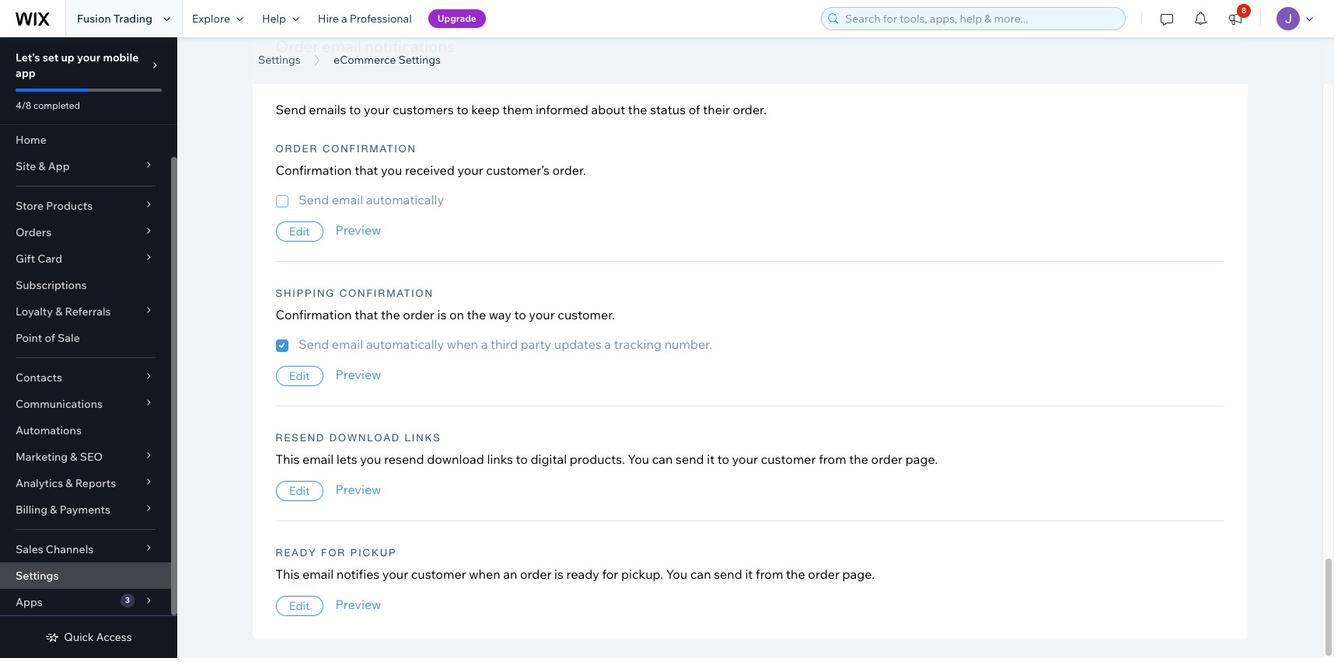 Task type: locate. For each thing, give the bounding box(es) containing it.
1 vertical spatial settings link
[[0, 563, 171, 589]]

0 vertical spatial it
[[707, 452, 715, 467]]

order email notifications
[[276, 37, 455, 56]]

2 preview link from the top
[[335, 367, 381, 383]]

0 vertical spatial customer
[[761, 452, 816, 467]]

send emails to your customers to keep them informed about the status of their order.
[[276, 102, 767, 118]]

1 vertical spatial order.
[[552, 163, 586, 178]]

fusion trading
[[77, 12, 152, 26]]

for right the ready
[[602, 567, 619, 582]]

4/8
[[16, 100, 31, 111]]

0 vertical spatial order
[[276, 37, 319, 56]]

1 horizontal spatial send
[[714, 567, 742, 582]]

when left an
[[469, 567, 501, 582]]

0 vertical spatial send
[[276, 102, 306, 118]]

order. right their
[[733, 102, 767, 118]]

edit up resend at the left bottom
[[289, 369, 310, 383]]

order down help
[[276, 37, 319, 56]]

this down 'ready'
[[276, 567, 300, 582]]

their
[[703, 102, 730, 118]]

1 vertical spatial send
[[299, 192, 329, 208]]

preview link down notifies
[[335, 597, 381, 613]]

customer inside resend download links this email lets you resend download links to digital products. you can send it to your customer from the order page.
[[761, 452, 816, 467]]

preview down notifies
[[335, 597, 381, 613]]

automatically down the received
[[366, 192, 444, 208]]

1 horizontal spatial for
[[602, 567, 619, 582]]

hire a professional
[[318, 12, 412, 26]]

2 vertical spatial send
[[299, 337, 329, 352]]

2 this from the top
[[276, 567, 300, 582]]

0 vertical spatial send
[[676, 452, 704, 467]]

1 vertical spatial you
[[360, 452, 381, 467]]

is left the ready
[[555, 567, 564, 582]]

this down resend at the left bottom
[[276, 452, 300, 467]]

of inside sidebar element
[[45, 331, 55, 345]]

edit button down resend at the left bottom
[[276, 481, 323, 502]]

1 vertical spatial order
[[276, 143, 318, 155]]

email for order email notifications
[[322, 37, 361, 56]]

when down on
[[447, 337, 478, 352]]

send inside resend download links this email lets you resend download links to digital products. you can send it to your customer from the order page.
[[676, 452, 704, 467]]

& left seo
[[70, 450, 77, 464]]

of left their
[[689, 102, 700, 118]]

party
[[521, 337, 551, 352]]

2 horizontal spatial a
[[605, 337, 611, 352]]

that inside order confirmation confirmation that you received your customer's order.
[[355, 163, 378, 178]]

0 horizontal spatial you
[[628, 452, 649, 467]]

customer inside the ready for pickup this email notifies your customer when an order is ready for pickup. you can send it from the order page.
[[411, 567, 466, 582]]

page.
[[906, 452, 938, 467], [843, 567, 875, 582]]

you right products.
[[628, 452, 649, 467]]

1 that from the top
[[355, 163, 378, 178]]

you down download
[[360, 452, 381, 467]]

page. inside resend download links this email lets you resend download links to digital products. you can send it to your customer from the order page.
[[906, 452, 938, 467]]

resend
[[276, 432, 325, 444]]

order down emails
[[276, 143, 318, 155]]

edit button up shipping
[[276, 222, 323, 242]]

email inside the ready for pickup this email notifies your customer when an order is ready for pickup. you can send it from the order page.
[[302, 567, 334, 582]]

0 horizontal spatial send
[[676, 452, 704, 467]]

preview
[[335, 223, 381, 238], [335, 367, 381, 383], [335, 482, 381, 498], [335, 597, 381, 613]]

resend
[[384, 452, 424, 467]]

1 this from the top
[[276, 452, 300, 467]]

card
[[38, 252, 62, 266]]

1 vertical spatial from
[[756, 567, 783, 582]]

settings inside sidebar element
[[16, 569, 59, 583]]

customer
[[761, 452, 816, 467], [411, 567, 466, 582]]

orders button
[[0, 219, 171, 246]]

2 automatically from the top
[[366, 337, 444, 352]]

trading
[[113, 12, 152, 26]]

contacts
[[16, 371, 62, 385]]

1 order from the top
[[276, 37, 319, 56]]

this inside the ready for pickup this email notifies your customer when an order is ready for pickup. you can send it from the order page.
[[276, 567, 300, 582]]

1 vertical spatial it
[[745, 567, 753, 582]]

site
[[16, 159, 36, 173]]

0 vertical spatial of
[[689, 102, 700, 118]]

0 horizontal spatial order.
[[552, 163, 586, 178]]

1 horizontal spatial it
[[745, 567, 753, 582]]

2 preview from the top
[[335, 367, 381, 383]]

0 vertical spatial page.
[[906, 452, 938, 467]]

from inside the ready for pickup this email notifies your customer when an order is ready for pickup. you can send it from the order page.
[[756, 567, 783, 582]]

that
[[355, 163, 378, 178], [355, 307, 378, 323]]

shipping confirmation confirmation that the order is on the way to your customer.
[[276, 288, 615, 323]]

order inside order confirmation confirmation that you received your customer's order.
[[276, 143, 318, 155]]

you
[[381, 163, 402, 178], [360, 452, 381, 467]]

is
[[437, 307, 447, 323], [555, 567, 564, 582]]

can right products.
[[652, 452, 673, 467]]

help
[[262, 12, 286, 26]]

an
[[503, 567, 517, 582]]

shipping
[[276, 288, 335, 299]]

subscriptions
[[16, 278, 87, 292]]

0 vertical spatial from
[[819, 452, 847, 467]]

explore
[[192, 12, 230, 26]]

1 vertical spatial customer
[[411, 567, 466, 582]]

0 horizontal spatial settings link
[[0, 563, 171, 589]]

preview up download
[[335, 367, 381, 383]]

preview link for 3rd edit button from the bottom of the page
[[335, 367, 381, 383]]

email inside resend download links this email lets you resend download links to digital products. you can send it to your customer from the order page.
[[302, 452, 334, 467]]

you
[[628, 452, 649, 467], [666, 567, 688, 582]]

1 vertical spatial can
[[691, 567, 711, 582]]

0 horizontal spatial of
[[45, 331, 55, 345]]

& right billing
[[50, 503, 57, 517]]

settings link down channels
[[0, 563, 171, 589]]

order. right customer's
[[552, 163, 586, 178]]

settings link down "help" button
[[250, 52, 308, 68]]

the inside the ready for pickup this email notifies your customer when an order is ready for pickup. you can send it from the order page.
[[786, 567, 805, 582]]

edit button up resend at the left bottom
[[276, 366, 323, 387]]

it inside resend download links this email lets you resend download links to digital products. you can send it to your customer from the order page.
[[707, 452, 715, 467]]

ready
[[567, 567, 599, 582]]

3 preview link from the top
[[335, 482, 381, 498]]

0 vertical spatial is
[[437, 307, 447, 323]]

a
[[341, 12, 347, 26], [481, 337, 488, 352], [605, 337, 611, 352]]

about
[[591, 102, 625, 118]]

order.
[[733, 102, 767, 118], [552, 163, 586, 178]]

this for lets
[[276, 452, 300, 467]]

1 edit button from the top
[[276, 222, 323, 242]]

0 vertical spatial for
[[321, 547, 346, 559]]

lets
[[337, 452, 357, 467]]

can right pickup.
[[691, 567, 711, 582]]

gift card button
[[0, 246, 171, 272]]

0 vertical spatial automatically
[[366, 192, 444, 208]]

4 preview link from the top
[[335, 597, 381, 613]]

you inside the ready for pickup this email notifies your customer when an order is ready for pickup. you can send it from the order page.
[[666, 567, 688, 582]]

1 vertical spatial you
[[666, 567, 688, 582]]

1 horizontal spatial from
[[819, 452, 847, 467]]

when
[[447, 337, 478, 352], [469, 567, 501, 582]]

status
[[650, 102, 686, 118]]

you up send email automatically
[[381, 163, 402, 178]]

settings link inside sidebar element
[[0, 563, 171, 589]]

the
[[628, 102, 647, 118], [381, 307, 400, 323], [467, 307, 486, 323], [849, 452, 869, 467], [786, 567, 805, 582]]

0 horizontal spatial customer
[[411, 567, 466, 582]]

0 vertical spatial this
[[276, 452, 300, 467]]

it
[[707, 452, 715, 467], [745, 567, 753, 582]]

1 horizontal spatial order.
[[733, 102, 767, 118]]

1 horizontal spatial can
[[691, 567, 711, 582]]

& right site
[[38, 159, 46, 173]]

1 vertical spatial when
[[469, 567, 501, 582]]

this inside resend download links this email lets you resend download links to digital products. you can send it to your customer from the order page.
[[276, 452, 300, 467]]

& inside dropdown button
[[38, 159, 46, 173]]

send email automatically
[[299, 192, 444, 208]]

0 horizontal spatial is
[[437, 307, 447, 323]]

1 edit from the top
[[289, 224, 310, 239]]

of
[[689, 102, 700, 118], [45, 331, 55, 345]]

site & app button
[[0, 153, 171, 180]]

& left the 'reports'
[[66, 477, 73, 491]]

1 vertical spatial of
[[45, 331, 55, 345]]

1 vertical spatial page.
[[843, 567, 875, 582]]

the inside resend download links this email lets you resend download links to digital products. you can send it to your customer from the order page.
[[849, 452, 869, 467]]

edit up shipping
[[289, 224, 310, 239]]

it inside the ready for pickup this email notifies your customer when an order is ready for pickup. you can send it from the order page.
[[745, 567, 753, 582]]

your inside shipping confirmation confirmation that the order is on the way to your customer.
[[529, 307, 555, 323]]

that inside shipping confirmation confirmation that the order is on the way to your customer.
[[355, 307, 378, 323]]

0 vertical spatial can
[[652, 452, 673, 467]]

send
[[276, 102, 306, 118], [299, 192, 329, 208], [299, 337, 329, 352]]

2 that from the top
[[355, 307, 378, 323]]

email for send email automatically
[[332, 192, 363, 208]]

1 vertical spatial that
[[355, 307, 378, 323]]

preview link for 1st edit button from the top of the page
[[335, 223, 381, 238]]

ecommerce
[[258, 33, 420, 68], [334, 53, 396, 67]]

1 horizontal spatial customer
[[761, 452, 816, 467]]

sales channels
[[16, 543, 94, 557]]

orders
[[16, 226, 51, 240]]

preview link down lets
[[335, 482, 381, 498]]

completed
[[33, 100, 80, 111]]

4 preview from the top
[[335, 597, 381, 613]]

0 vertical spatial you
[[381, 163, 402, 178]]

for up notifies
[[321, 547, 346, 559]]

a left third
[[481, 337, 488, 352]]

store
[[16, 199, 44, 213]]

billing
[[16, 503, 48, 517]]

keep
[[471, 102, 500, 118]]

1 vertical spatial for
[[602, 567, 619, 582]]

settings down sales
[[16, 569, 59, 583]]

edit down 'ready'
[[289, 599, 310, 613]]

1 vertical spatial send
[[714, 567, 742, 582]]

order inside shipping confirmation confirmation that the order is on the way to your customer.
[[403, 307, 435, 323]]

edit button down 'ready'
[[276, 596, 323, 617]]

a right hire
[[341, 12, 347, 26]]

referrals
[[65, 305, 111, 319]]

is left on
[[437, 307, 447, 323]]

preview link
[[335, 223, 381, 238], [335, 367, 381, 383], [335, 482, 381, 498], [335, 597, 381, 613]]

preview down send email automatically
[[335, 223, 381, 238]]

0 horizontal spatial from
[[756, 567, 783, 582]]

0 vertical spatial order.
[[733, 102, 767, 118]]

edit down resend at the left bottom
[[289, 484, 310, 498]]

you right pickup.
[[666, 567, 688, 582]]

1 vertical spatial automatically
[[366, 337, 444, 352]]

1 horizontal spatial page.
[[906, 452, 938, 467]]

0 vertical spatial settings link
[[250, 52, 308, 68]]

1 horizontal spatial is
[[555, 567, 564, 582]]

fusion
[[77, 12, 111, 26]]

1 horizontal spatial of
[[689, 102, 700, 118]]

home link
[[0, 127, 171, 153]]

1 automatically from the top
[[366, 192, 444, 208]]

preview down lets
[[335, 482, 381, 498]]

can inside the ready for pickup this email notifies your customer when an order is ready for pickup. you can send it from the order page.
[[691, 567, 711, 582]]

0 vertical spatial you
[[628, 452, 649, 467]]

1 vertical spatial this
[[276, 567, 300, 582]]

0 horizontal spatial can
[[652, 452, 673, 467]]

automatically for send email automatically
[[366, 192, 444, 208]]

&
[[38, 159, 46, 173], [55, 305, 62, 319], [70, 450, 77, 464], [66, 477, 73, 491], [50, 503, 57, 517]]

automatically down shipping confirmation confirmation that the order is on the way to your customer.
[[366, 337, 444, 352]]

analytics
[[16, 477, 63, 491]]

4 edit from the top
[[289, 599, 310, 613]]

1 horizontal spatial you
[[666, 567, 688, 582]]

0 horizontal spatial page.
[[843, 567, 875, 582]]

automatically for send email automatically when a third party updates a tracking number.
[[366, 337, 444, 352]]

0 vertical spatial when
[[447, 337, 478, 352]]

of left sale
[[45, 331, 55, 345]]

for
[[321, 547, 346, 559], [602, 567, 619, 582]]

order for order confirmation confirmation that you received your customer's order.
[[276, 143, 318, 155]]

send
[[676, 452, 704, 467], [714, 567, 742, 582]]

2 order from the top
[[276, 143, 318, 155]]

gift
[[16, 252, 35, 266]]

professional
[[350, 12, 412, 26]]

0 vertical spatial that
[[355, 163, 378, 178]]

& for loyalty
[[55, 305, 62, 319]]

1 preview link from the top
[[335, 223, 381, 238]]

page. inside the ready for pickup this email notifies your customer when an order is ready for pickup. you can send it from the order page.
[[843, 567, 875, 582]]

number.
[[665, 337, 712, 352]]

a right updates
[[605, 337, 611, 352]]

set
[[43, 51, 59, 65]]

can
[[652, 452, 673, 467], [691, 567, 711, 582]]

preview link up download
[[335, 367, 381, 383]]

loyalty
[[16, 305, 53, 319]]

edit button
[[276, 222, 323, 242], [276, 366, 323, 387], [276, 481, 323, 502], [276, 596, 323, 617]]

0 horizontal spatial it
[[707, 452, 715, 467]]

tracking
[[614, 337, 662, 352]]

preview link down send email automatically
[[335, 223, 381, 238]]

pickup.
[[621, 567, 663, 582]]

hire a professional link
[[309, 0, 421, 37]]

store products
[[16, 199, 93, 213]]

loyalty & referrals button
[[0, 299, 171, 325]]

1 vertical spatial is
[[555, 567, 564, 582]]

& right loyalty
[[55, 305, 62, 319]]



Task type: describe. For each thing, give the bounding box(es) containing it.
communications button
[[0, 391, 171, 418]]

ecommerce down hire a professional
[[334, 53, 396, 67]]

emails
[[309, 102, 346, 118]]

1 horizontal spatial a
[[481, 337, 488, 352]]

digital
[[531, 452, 567, 467]]

3 preview from the top
[[335, 482, 381, 498]]

links
[[405, 432, 441, 444]]

ready
[[276, 547, 317, 559]]

that for the
[[355, 307, 378, 323]]

products.
[[570, 452, 625, 467]]

3 edit button from the top
[[276, 481, 323, 502]]

updates
[[554, 337, 602, 352]]

preview link for third edit button from the top of the page
[[335, 482, 381, 498]]

pickup
[[351, 547, 397, 559]]

order. inside order confirmation confirmation that you received your customer's order.
[[552, 163, 586, 178]]

sale
[[58, 331, 80, 345]]

send for send emails to your customers to keep them informed about the status of their order.
[[276, 102, 306, 118]]

settings up customers
[[398, 53, 441, 67]]

8
[[1242, 5, 1247, 16]]

send inside the ready for pickup this email notifies your customer when an order is ready for pickup. you can send it from the order page.
[[714, 567, 742, 582]]

send email automatically when a third party updates a tracking number.
[[299, 337, 712, 352]]

loyalty & referrals
[[16, 305, 111, 319]]

is inside the ready for pickup this email notifies your customer when an order is ready for pickup. you can send it from the order page.
[[555, 567, 564, 582]]

sales channels button
[[0, 537, 171, 563]]

& for analytics
[[66, 477, 73, 491]]

marketing
[[16, 450, 68, 464]]

& for site
[[38, 159, 46, 173]]

apps
[[16, 596, 43, 610]]

third
[[491, 337, 518, 352]]

hire
[[318, 12, 339, 26]]

you inside resend download links this email lets you resend download links to digital products. you can send it to your customer from the order page.
[[360, 452, 381, 467]]

your inside the ready for pickup this email notifies your customer when an order is ready for pickup. you can send it from the order page.
[[382, 567, 408, 582]]

on
[[449, 307, 464, 323]]

your inside order confirmation confirmation that you received your customer's order.
[[458, 163, 483, 178]]

informed
[[536, 102, 589, 118]]

is inside shipping confirmation confirmation that the order is on the way to your customer.
[[437, 307, 447, 323]]

Search for tools, apps, help & more... field
[[841, 8, 1121, 30]]

4/8 completed
[[16, 100, 80, 111]]

payments
[[60, 503, 110, 517]]

point of sale link
[[0, 325, 171, 351]]

home
[[16, 133, 46, 147]]

download
[[427, 452, 484, 467]]

8 button
[[1219, 0, 1253, 37]]

you inside resend download links this email lets you resend download links to digital products. you can send it to your customer from the order page.
[[628, 452, 649, 467]]

gift card
[[16, 252, 62, 266]]

send for send email automatically
[[299, 192, 329, 208]]

analytics & reports
[[16, 477, 116, 491]]

when inside the ready for pickup this email notifies your customer when an order is ready for pickup. you can send it from the order page.
[[469, 567, 501, 582]]

subscriptions link
[[0, 272, 171, 299]]

site & app
[[16, 159, 70, 173]]

order confirmation confirmation that you received your customer's order.
[[276, 143, 586, 178]]

seo
[[80, 450, 103, 464]]

upgrade
[[438, 12, 477, 24]]

email for send email automatically when a third party updates a tracking number.
[[332, 337, 363, 352]]

ecommerce down hire
[[258, 33, 420, 68]]

app
[[48, 159, 70, 173]]

& for billing
[[50, 503, 57, 517]]

2 edit from the top
[[289, 369, 310, 383]]

automations link
[[0, 418, 171, 444]]

you inside order confirmation confirmation that you received your customer's order.
[[381, 163, 402, 178]]

can inside resend download links this email lets you resend download links to digital products. you can send it to your customer from the order page.
[[652, 452, 673, 467]]

store products button
[[0, 193, 171, 219]]

let's set up your mobile app
[[16, 51, 139, 80]]

billing & payments button
[[0, 497, 171, 523]]

from inside resend download links this email lets you resend download links to digital products. you can send it to your customer from the order page.
[[819, 452, 847, 467]]

0 horizontal spatial for
[[321, 547, 346, 559]]

app
[[16, 66, 36, 80]]

resend download links this email lets you resend download links to digital products. you can send it to your customer from the order page.
[[276, 432, 938, 467]]

sidebar element
[[0, 37, 177, 659]]

quick access
[[64, 631, 132, 645]]

customer.
[[558, 307, 615, 323]]

mobile
[[103, 51, 139, 65]]

3 edit from the top
[[289, 484, 310, 498]]

your inside let's set up your mobile app
[[77, 51, 101, 65]]

up
[[61, 51, 75, 65]]

your inside resend download links this email lets you resend download links to digital products. you can send it to your customer from the order page.
[[732, 452, 758, 467]]

1 horizontal spatial settings link
[[250, 52, 308, 68]]

point
[[16, 331, 42, 345]]

let's
[[16, 51, 40, 65]]

this for notifies
[[276, 567, 300, 582]]

them
[[503, 102, 533, 118]]

1 preview from the top
[[335, 223, 381, 238]]

to inside shipping confirmation confirmation that the order is on the way to your customer.
[[514, 307, 526, 323]]

3
[[125, 596, 130, 606]]

marketing & seo
[[16, 450, 103, 464]]

quick
[[64, 631, 94, 645]]

automations
[[16, 424, 82, 438]]

quick access button
[[45, 631, 132, 645]]

& for marketing
[[70, 450, 77, 464]]

that for you
[[355, 163, 378, 178]]

upgrade button
[[428, 9, 486, 28]]

received
[[405, 163, 455, 178]]

notifications
[[365, 37, 455, 56]]

settings down 'upgrade' button
[[426, 33, 540, 68]]

4 edit button from the top
[[276, 596, 323, 617]]

settings down "help" button
[[258, 53, 301, 67]]

way
[[489, 307, 512, 323]]

preview link for 4th edit button from the top
[[335, 597, 381, 613]]

links
[[487, 452, 513, 467]]

order inside resend download links this email lets you resend download links to digital products. you can send it to your customer from the order page.
[[871, 452, 903, 467]]

channels
[[46, 543, 94, 557]]

send for send email automatically when a third party updates a tracking number.
[[299, 337, 329, 352]]

point of sale
[[16, 331, 80, 345]]

reports
[[75, 477, 116, 491]]

order for order email notifications
[[276, 37, 319, 56]]

products
[[46, 199, 93, 213]]

contacts button
[[0, 365, 171, 391]]

communications
[[16, 397, 103, 411]]

help button
[[253, 0, 309, 37]]

download
[[330, 432, 401, 444]]

ready for pickup this email notifies your customer when an order is ready for pickup. you can send it from the order page.
[[276, 547, 875, 582]]

notifies
[[337, 567, 380, 582]]

billing & payments
[[16, 503, 110, 517]]

0 horizontal spatial a
[[341, 12, 347, 26]]

access
[[96, 631, 132, 645]]

2 edit button from the top
[[276, 366, 323, 387]]



Task type: vqa. For each thing, say whether or not it's contained in the screenshot.
Let's set up your business
no



